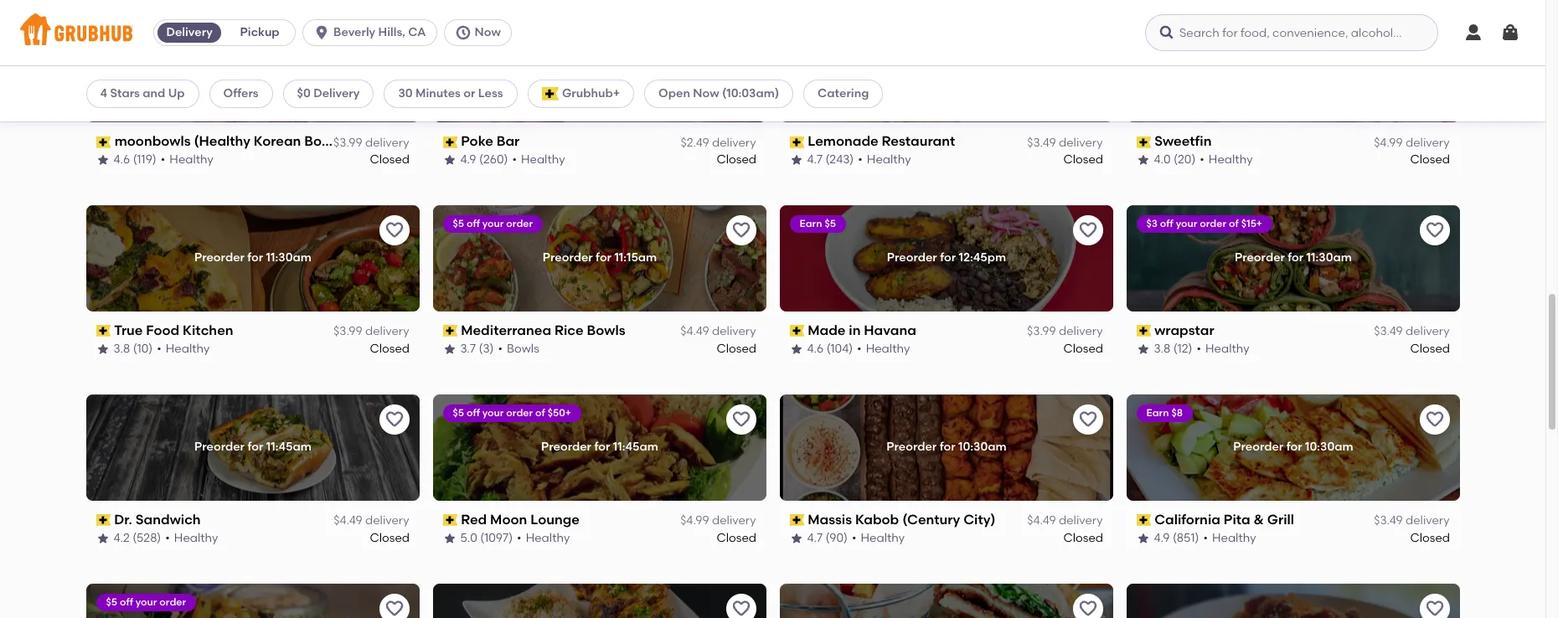 Task type: describe. For each thing, give the bounding box(es) containing it.
1 horizontal spatial delivery
[[314, 86, 360, 101]]

closed for wrapstar
[[1410, 342, 1450, 356]]

11:30am for true food kitchen
[[266, 251, 311, 265]]

off for red moon lounge
[[467, 407, 480, 419]]

preorder for dr. sandwich
[[194, 440, 244, 455]]

$3.99 for havana
[[1028, 325, 1056, 339]]

$4.49 delivery for mediterranea rice bowls
[[681, 325, 756, 339]]

catering
[[818, 86, 869, 101]]

restaurant
[[882, 133, 956, 149]]

preorder for 11:15am
[[542, 251, 657, 265]]

subscription pass image for poke bar
[[443, 136, 458, 148]]

3rd
[[355, 133, 377, 149]]

• healthy for dr. sandwich
[[165, 531, 218, 545]]

subscription pass image for lemonade restaurant
[[790, 136, 805, 148]]

$4.99 for sweetfin
[[1375, 135, 1403, 150]]

$3.49 for lemonade restaurant
[[1028, 135, 1056, 150]]

moonbowls (healthy korean bowls - 3rd st.)
[[114, 133, 402, 149]]

preorder for mediterranea rice bowls
[[542, 251, 593, 265]]

&
[[1254, 512, 1265, 528]]

earn for made
[[800, 218, 823, 230]]

delivery for california pita & grill
[[1406, 514, 1450, 528]]

main navigation navigation
[[0, 0, 1546, 66]]

preorder for 12:15pm
[[1235, 62, 1352, 76]]

$3.49 delivery for lemonade restaurant
[[1028, 135, 1103, 150]]

up
[[168, 86, 185, 101]]

• for true food kitchen
[[157, 342, 162, 356]]

delivery for lemonade restaurant
[[1059, 135, 1103, 150]]

massis
[[808, 512, 852, 528]]

• healthy for california pita & grill
[[1204, 531, 1257, 545]]

(260)
[[479, 152, 508, 167]]

off for wrapstar
[[1161, 218, 1174, 230]]

korean
[[253, 133, 301, 149]]

for for moonbowls (healthy korean bowls - 3rd st.)
[[247, 62, 263, 76]]

made in havana
[[808, 323, 917, 339]]

poke
[[461, 133, 494, 149]]

mediterranea rice bowls
[[461, 323, 626, 339]]

3.8 (10)
[[114, 342, 153, 356]]

preorder for 11:30am for wrapstar
[[1235, 251, 1352, 265]]

• for california pita & grill
[[1204, 531, 1208, 545]]

4.2 (528)
[[114, 531, 161, 545]]

for for wrapstar
[[1288, 251, 1304, 265]]

star icon image for moonbowls (healthy korean bowls - 3rd st.)
[[96, 153, 109, 167]]

4.7 (243)
[[807, 152, 854, 167]]

healthy for poke bar
[[521, 152, 565, 167]]

star icon image for lemonade restaurant
[[790, 153, 803, 167]]

havana
[[864, 323, 917, 339]]

star icon image for mediterranea rice bowls
[[443, 343, 456, 356]]

$3 off your order of $15+
[[1147, 218, 1263, 230]]

closed for red moon lounge
[[717, 531, 756, 545]]

$3.99 delivery for moonbowls (healthy korean bowls - 3rd st.)
[[334, 135, 409, 150]]

red moon lounge
[[461, 512, 580, 528]]

4 stars and up
[[100, 86, 185, 101]]

11:15am
[[614, 251, 657, 265]]

(243)
[[826, 152, 854, 167]]

pickup button
[[225, 19, 295, 46]]

1 vertical spatial $5 off your order
[[106, 597, 186, 608]]

4.7 (90)
[[807, 531, 848, 545]]

subscription pass image for massis kabob (century city)
[[790, 515, 805, 527]]

lemonade restaurant
[[808, 133, 956, 149]]

star icon image for california pita & grill
[[1137, 532, 1150, 545]]

2 horizontal spatial svg image
[[1501, 23, 1521, 43]]

preorder for sweetfin
[[1235, 62, 1286, 76]]

$3.99 for kitchen
[[334, 325, 363, 339]]

healthy for dr. sandwich
[[174, 531, 218, 545]]

$0
[[297, 86, 311, 101]]

4.9 (260)
[[461, 152, 508, 167]]

star icon image for wrapstar
[[1137, 343, 1150, 356]]

(20)
[[1174, 152, 1196, 167]]

(119)
[[133, 152, 157, 167]]

your down the (528)
[[136, 597, 157, 608]]

$3 off your order of $20+
[[1147, 29, 1265, 40]]

star icon image for dr. sandwich
[[96, 532, 109, 545]]

delivery for red moon lounge
[[712, 514, 756, 528]]

grill
[[1268, 512, 1295, 528]]

dr. sandwich
[[114, 512, 201, 528]]

• bowls
[[498, 342, 539, 356]]

• for moonbowls (healthy korean bowls - 3rd st.)
[[161, 152, 165, 167]]

grubhub plus flag logo image
[[542, 87, 559, 101]]

pita
[[1224, 512, 1251, 528]]

offers
[[223, 86, 259, 101]]

(3)
[[479, 342, 494, 356]]

(healthy
[[194, 133, 250, 149]]

massis kabob (century city)
[[808, 512, 996, 528]]

less
[[478, 86, 503, 101]]

subscription pass image for wrapstar
[[1137, 326, 1152, 337]]

preorder for california pita & grill
[[1233, 440, 1284, 455]]

delivery for moonbowls (healthy korean bowls - 3rd st.)
[[365, 135, 409, 150]]

• for mediterranea rice bowls
[[498, 342, 503, 356]]

30
[[398, 86, 413, 101]]

$0 delivery
[[297, 86, 360, 101]]

• healthy for massis kabob (century city)
[[852, 531, 905, 545]]

and
[[143, 86, 165, 101]]

4.9 (851)
[[1154, 531, 1200, 545]]

4.0
[[1154, 152, 1171, 167]]

$15+
[[1242, 218, 1263, 230]]

made
[[808, 323, 846, 339]]

beverly hills, ca
[[334, 25, 426, 39]]

subscription pass image for dr. sandwich
[[96, 515, 111, 527]]

subscription pass image for mediterranea rice bowls
[[443, 326, 458, 337]]

preorder for made in havana
[[887, 251, 937, 265]]

• healthy for true food kitchen
[[157, 342, 210, 356]]

• healthy for lemonade restaurant
[[858, 152, 911, 167]]

order down the (528)
[[160, 597, 186, 608]]

for for massis kabob (century city)
[[940, 440, 955, 455]]

subscription pass image for true food kitchen
[[96, 326, 111, 337]]

delivery for mediterranea rice bowls
[[712, 325, 756, 339]]

kitchen
[[183, 323, 233, 339]]

preorder for 12:45pm
[[887, 251, 1006, 265]]

preorder for 10:30am for grill
[[1233, 440, 1354, 455]]

california
[[1155, 512, 1221, 528]]

$4.49 delivery for dr. sandwich
[[334, 514, 409, 528]]

open
[[659, 86, 690, 101]]

beverly hills, ca button
[[303, 19, 444, 46]]

star icon image for red moon lounge
[[443, 532, 456, 545]]

hills,
[[378, 25, 405, 39]]

preorder for 12:00pm
[[540, 62, 660, 76]]

4.6 (104)
[[807, 342, 853, 356]]

or
[[464, 86, 476, 101]]

$4.49 for dr. sandwich
[[334, 514, 363, 528]]

star icon image for made in havana
[[790, 343, 803, 356]]

your for sweetfin
[[1176, 29, 1198, 40]]

$4.99 delivery for red moon lounge
[[681, 514, 756, 528]]

for for true food kitchen
[[247, 251, 263, 265]]

12:00pm
[[611, 62, 660, 76]]

st.)
[[380, 133, 402, 149]]

grubhub+
[[562, 86, 620, 101]]

star icon image for massis kabob (century city)
[[790, 532, 803, 545]]

in
[[849, 323, 861, 339]]

poke bar
[[461, 133, 520, 149]]

0 vertical spatial $5 off your order
[[453, 218, 533, 230]]

delivery for true food kitchen
[[365, 325, 409, 339]]

sandwich
[[136, 512, 201, 528]]

subscription pass image for moonbowls (healthy korean bowls - 3rd st.)
[[96, 136, 111, 148]]

your for wrapstar
[[1176, 218, 1198, 230]]

$5 down 4.7 (243)
[[825, 218, 836, 230]]

(10:03am)
[[722, 86, 779, 101]]

4
[[100, 86, 107, 101]]

pickup
[[240, 25, 280, 39]]

delivery inside button
[[166, 25, 213, 39]]

1 horizontal spatial now
[[693, 86, 720, 101]]

true food kitchen
[[114, 323, 233, 339]]

$5 down 4.2
[[106, 597, 117, 608]]

dr.
[[114, 512, 132, 528]]

order for sweetfin
[[1200, 29, 1227, 40]]

delivery for dr. sandwich
[[365, 514, 409, 528]]

wrapstar
[[1155, 323, 1215, 339]]



Task type: vqa. For each thing, say whether or not it's contained in the screenshot.
American for Stacked Sandwich Shop
no



Task type: locate. For each thing, give the bounding box(es) containing it.
closed for poke bar
[[717, 152, 756, 167]]

• healthy down lemonade restaurant
[[858, 152, 911, 167]]

$5 off your order down (260)
[[453, 218, 533, 230]]

•
[[161, 152, 165, 167], [512, 152, 517, 167], [858, 152, 863, 167], [1200, 152, 1205, 167], [157, 342, 162, 356], [498, 342, 503, 356], [857, 342, 862, 356], [1197, 342, 1202, 356], [165, 531, 170, 545], [517, 531, 522, 545], [852, 531, 857, 545], [1204, 531, 1208, 545]]

• right (119)
[[161, 152, 165, 167]]

• healthy down (healthy
[[161, 152, 214, 167]]

$5 down 3.7
[[453, 407, 464, 419]]

1 vertical spatial 4.6
[[807, 342, 824, 356]]

• right the (243)
[[858, 152, 863, 167]]

$50+
[[548, 407, 572, 419]]

closed for moonbowls (healthy korean bowls - 3rd st.)
[[370, 152, 409, 167]]

• down made in havana
[[857, 342, 862, 356]]

of left $50+
[[536, 407, 545, 419]]

0 horizontal spatial $5 off your order
[[106, 597, 186, 608]]

1 horizontal spatial svg image
[[1464, 23, 1484, 43]]

Search for food, convenience, alcohol... search field
[[1146, 14, 1439, 51]]

1 horizontal spatial preorder for 10:30am
[[1233, 440, 1354, 455]]

your down (3)
[[483, 407, 504, 419]]

$2.49
[[681, 135, 710, 150]]

4.9 for california pita & grill
[[1154, 531, 1170, 545]]

1 svg image from the left
[[314, 24, 330, 41]]

moonbowls
[[114, 133, 190, 149]]

0 horizontal spatial svg image
[[455, 24, 471, 41]]

$3 for wrapstar
[[1147, 218, 1158, 230]]

sweetfin
[[1155, 133, 1212, 149]]

0 vertical spatial 4.7
[[807, 152, 823, 167]]

10:30am for massis kabob (century city)
[[958, 440, 1007, 455]]

4.7 left the (243)
[[807, 152, 823, 167]]

subscription pass image for made in havana
[[790, 326, 805, 337]]

1 horizontal spatial 4.9
[[1154, 531, 1170, 545]]

2 vertical spatial bowls
[[507, 342, 539, 356]]

off for mediterranea rice bowls
[[467, 218, 480, 230]]

$20+
[[1242, 29, 1265, 40]]

now inside now button
[[475, 25, 501, 39]]

2 11:30am from the left
[[1307, 251, 1352, 265]]

$5 off your order
[[453, 218, 533, 230], [106, 597, 186, 608]]

for for dr. sandwich
[[247, 440, 263, 455]]

off for sweetfin
[[1161, 29, 1174, 40]]

1 11:30am from the left
[[266, 251, 311, 265]]

• for massis kabob (century city)
[[852, 531, 857, 545]]

for for poke bar
[[593, 62, 609, 76]]

star icon image left 3.8 (12)
[[1137, 343, 1150, 356]]

closed for mediterranea rice bowls
[[717, 342, 756, 356]]

star icon image left the 4.7 (90)
[[790, 532, 803, 545]]

$5 off your order down the (528)
[[106, 597, 186, 608]]

• for wrapstar
[[1197, 342, 1202, 356]]

10:30am
[[958, 440, 1007, 455], [1305, 440, 1354, 455]]

• healthy down lounge on the bottom left
[[517, 531, 570, 545]]

lemonade
[[808, 133, 879, 149]]

12:45pm
[[959, 251, 1006, 265]]

star icon image left the 4.9 (260)
[[443, 153, 456, 167]]

4.6 for moonbowls (healthy korean bowls - 3rd st.)
[[114, 152, 130, 167]]

0 horizontal spatial $4.49 delivery
[[334, 514, 409, 528]]

1 horizontal spatial earn
[[1147, 407, 1170, 419]]

healthy down havana
[[866, 342, 910, 356]]

subscription pass image left wrapstar
[[1137, 326, 1152, 337]]

1 horizontal spatial 3.8
[[1154, 342, 1171, 356]]

11:30am for wrapstar
[[1307, 251, 1352, 265]]

0 vertical spatial earn
[[800, 218, 823, 230]]

0 horizontal spatial preorder for 10:30am
[[887, 440, 1007, 455]]

lounge
[[531, 512, 580, 528]]

$4.49 for mediterranea rice bowls
[[681, 325, 710, 339]]

4.9 for poke bar
[[461, 152, 476, 167]]

save this restaurant image
[[384, 31, 404, 51], [1425, 31, 1445, 51], [384, 221, 404, 241], [1078, 221, 1098, 241], [384, 410, 404, 430], [731, 410, 751, 430], [1425, 410, 1445, 430], [731, 599, 751, 618], [1078, 599, 1098, 618]]

healthy right (260)
[[521, 152, 565, 167]]

earn for california
[[1147, 407, 1170, 419]]

healthy for moonbowls (healthy korean bowls - 3rd st.)
[[170, 152, 214, 167]]

healthy for red moon lounge
[[526, 531, 570, 545]]

4.9 left (851) at the bottom right of the page
[[1154, 531, 1170, 545]]

2 3.8 from the left
[[1154, 342, 1171, 356]]

1 horizontal spatial $4.99 delivery
[[1375, 135, 1450, 150]]

star icon image left 3.8 (10)
[[96, 343, 109, 356]]

• for dr. sandwich
[[165, 531, 170, 545]]

2 svg image from the left
[[1159, 24, 1176, 41]]

1 horizontal spatial $4.49 delivery
[[681, 325, 756, 339]]

$4.99 delivery for sweetfin
[[1375, 135, 1450, 150]]

subscription pass image
[[96, 136, 111, 148], [790, 136, 805, 148], [96, 326, 111, 337], [443, 326, 458, 337], [790, 326, 805, 337], [1137, 326, 1152, 337], [1137, 515, 1152, 527]]

• right (10)
[[157, 342, 162, 356]]

• right (20)
[[1200, 152, 1205, 167]]

• healthy down true food kitchen
[[157, 342, 210, 356]]

10:30am for california pita & grill
[[1305, 440, 1354, 455]]

3.8 for wrapstar
[[1154, 342, 1171, 356]]

earn
[[800, 218, 823, 230], [1147, 407, 1170, 419]]

for for made in havana
[[940, 251, 956, 265]]

2 vertical spatial of
[[536, 407, 545, 419]]

your down (260)
[[483, 218, 504, 230]]

preorder for true food kitchen
[[194, 251, 244, 265]]

subscription pass image down 4
[[96, 136, 111, 148]]

moon
[[490, 512, 527, 528]]

0 horizontal spatial 4.6
[[114, 152, 130, 167]]

• healthy right (20)
[[1200, 152, 1253, 167]]

0 horizontal spatial $4.99
[[681, 514, 710, 528]]

2 vertical spatial $3.49 delivery
[[1375, 514, 1450, 528]]

4.9
[[461, 152, 476, 167], [1154, 531, 1170, 545]]

healthy down pita on the bottom of the page
[[1213, 531, 1257, 545]]

closed for lemonade restaurant
[[1063, 152, 1103, 167]]

red
[[461, 512, 487, 528]]

bowls right the rice
[[587, 323, 626, 339]]

4.6 left (119)
[[114, 152, 130, 167]]

$8
[[1172, 407, 1183, 419]]

minutes
[[416, 86, 461, 101]]

5.0
[[461, 531, 478, 545]]

your for red moon lounge
[[483, 407, 504, 419]]

svg image inside beverly hills, ca button
[[314, 24, 330, 41]]

healthy for wrapstar
[[1206, 342, 1250, 356]]

star icon image
[[96, 153, 109, 167], [443, 153, 456, 167], [790, 153, 803, 167], [1137, 153, 1150, 167], [96, 343, 109, 356], [443, 343, 456, 356], [790, 343, 803, 356], [1137, 343, 1150, 356], [96, 532, 109, 545], [443, 532, 456, 545], [790, 532, 803, 545], [1137, 532, 1150, 545]]

1 horizontal spatial $5 off your order
[[453, 218, 533, 230]]

(90)
[[826, 531, 848, 545]]

4.7 left (90)
[[807, 531, 823, 545]]

2 4.7 from the top
[[807, 531, 823, 545]]

for for california pita & grill
[[1287, 440, 1302, 455]]

3.8 left (12)
[[1154, 342, 1171, 356]]

3.8 (12)
[[1154, 342, 1193, 356]]

svg image inside now button
[[455, 24, 471, 41]]

bar
[[497, 133, 520, 149]]

3.8 down true
[[114, 342, 130, 356]]

healthy down the sandwich
[[174, 531, 218, 545]]

1 vertical spatial $3
[[1147, 218, 1158, 230]]

preorder for 11:30am for true food kitchen
[[194, 251, 311, 265]]

• for lemonade restaurant
[[858, 152, 863, 167]]

1 10:30am from the left
[[958, 440, 1007, 455]]

4.2
[[114, 531, 130, 545]]

0 horizontal spatial svg image
[[314, 24, 330, 41]]

• healthy down havana
[[857, 342, 910, 356]]

1 vertical spatial $4.99 delivery
[[681, 514, 756, 528]]

1 vertical spatial $4.99
[[681, 514, 710, 528]]

1 4.7 from the top
[[807, 152, 823, 167]]

bowls down mediterranea
[[507, 342, 539, 356]]

of left the $20+
[[1229, 29, 1239, 40]]

• healthy for wrapstar
[[1197, 342, 1250, 356]]

your for mediterranea rice bowls
[[483, 218, 504, 230]]

healthy for massis kabob (century city)
[[861, 531, 905, 545]]

1 3.8 from the left
[[114, 342, 130, 356]]

$3.49 for california pita & grill
[[1375, 514, 1403, 528]]

now up the less
[[475, 25, 501, 39]]

order left $15+
[[1200, 218, 1227, 230]]

delivery right $0
[[314, 86, 360, 101]]

preorder for 11:45am for moon
[[541, 440, 658, 455]]

1 vertical spatial bowls
[[587, 323, 626, 339]]

$4.99
[[1375, 135, 1403, 150], [681, 514, 710, 528]]

• healthy for made in havana
[[857, 342, 910, 356]]

star icon image left 3.7
[[443, 343, 456, 356]]

• for red moon lounge
[[517, 531, 522, 545]]

stars
[[110, 86, 140, 101]]

food
[[146, 323, 180, 339]]

• right (90)
[[852, 531, 857, 545]]

healthy for true food kitchen
[[166, 342, 210, 356]]

11:45am for (healthy
[[266, 62, 311, 76]]

$5 down the 4.9 (260)
[[453, 218, 464, 230]]

$3.49 for wrapstar
[[1375, 325, 1403, 339]]

0 vertical spatial 4.9
[[461, 152, 476, 167]]

star icon image for sweetfin
[[1137, 153, 1150, 167]]

$2.49 delivery
[[681, 135, 756, 150]]

order left the $20+
[[1200, 29, 1227, 40]]

3.8
[[114, 342, 130, 356], [1154, 342, 1171, 356]]

0 vertical spatial of
[[1229, 29, 1239, 40]]

• healthy down bar on the left top
[[512, 152, 565, 167]]

closed for massis kabob (century city)
[[1063, 531, 1103, 545]]

order for mediterranea rice bowls
[[506, 218, 533, 230]]

bowls left - on the top left of page
[[304, 133, 343, 149]]

1 vertical spatial 4.7
[[807, 531, 823, 545]]

now button
[[444, 19, 519, 46]]

$5
[[453, 218, 464, 230], [825, 218, 836, 230], [453, 407, 464, 419], [106, 597, 117, 608]]

0 horizontal spatial 11:30am
[[266, 251, 311, 265]]

subscription pass image left massis
[[790, 515, 805, 527]]

star icon image left the 4.9 (851)
[[1137, 532, 1150, 545]]

(851)
[[1173, 531, 1200, 545]]

star icon image for poke bar
[[443, 153, 456, 167]]

(century
[[903, 512, 961, 528]]

1 vertical spatial earn
[[1147, 407, 1170, 419]]

$3.99 for korean
[[334, 135, 363, 150]]

healthy for lemonade restaurant
[[867, 152, 911, 167]]

subscription pass image for sweetfin
[[1137, 136, 1152, 148]]

30 minutes or less
[[398, 86, 503, 101]]

delivery for made in havana
[[1059, 325, 1103, 339]]

$3.99 delivery for true food kitchen
[[334, 325, 409, 339]]

star icon image left 4.0 on the top right of the page
[[1137, 153, 1150, 167]]

0 horizontal spatial preorder for 11:30am
[[194, 251, 311, 265]]

open now (10:03am)
[[659, 86, 779, 101]]

2 10:30am from the left
[[1305, 440, 1354, 455]]

preorder for 10:30am up (century
[[887, 440, 1007, 455]]

order left $50+
[[506, 407, 533, 419]]

subscription pass image left 'red'
[[443, 515, 458, 527]]

order for red moon lounge
[[506, 407, 533, 419]]

0 horizontal spatial $4.99 delivery
[[681, 514, 756, 528]]

healthy right (12)
[[1206, 342, 1250, 356]]

$5 off your order of $50+
[[453, 407, 572, 419]]

subscription pass image left the made
[[790, 326, 805, 337]]

$3.49 delivery for california pita & grill
[[1375, 514, 1450, 528]]

preorder for moonbowls (healthy korean bowls - 3rd st.)
[[194, 62, 244, 76]]

• healthy for sweetfin
[[1200, 152, 1253, 167]]

0 horizontal spatial $4.49
[[334, 514, 363, 528]]

$4.49 for massis kabob (century city)
[[1028, 514, 1056, 528]]

1 horizontal spatial bowls
[[507, 342, 539, 356]]

healthy down lemonade restaurant
[[867, 152, 911, 167]]

$3.49 delivery for wrapstar
[[1375, 325, 1450, 339]]

• right (851) at the bottom right of the page
[[1204, 531, 1208, 545]]

• right (12)
[[1197, 342, 1202, 356]]

1 horizontal spatial $4.49
[[681, 325, 710, 339]]

1 vertical spatial $3.49
[[1375, 325, 1403, 339]]

healthy down lounge on the bottom left
[[526, 531, 570, 545]]

• healthy right (12)
[[1197, 342, 1250, 356]]

1 preorder for 11:30am from the left
[[194, 251, 311, 265]]

for for mediterranea rice bowls
[[596, 251, 611, 265]]

earn left the $8 at the right of the page
[[1147, 407, 1170, 419]]

subscription pass image left the poke
[[443, 136, 458, 148]]

star icon image left 4.6 (104)
[[790, 343, 803, 356]]

delivery up up
[[166, 25, 213, 39]]

• healthy down the sandwich
[[165, 531, 218, 545]]

• healthy down kabob at the right
[[852, 531, 905, 545]]

subscription pass image
[[443, 136, 458, 148], [1137, 136, 1152, 148], [96, 515, 111, 527], [443, 515, 458, 527], [790, 515, 805, 527]]

closed for california pita & grill
[[1410, 531, 1450, 545]]

3.7
[[461, 342, 476, 356]]

preorder for red moon lounge
[[541, 440, 591, 455]]

star icon image left 4.7 (243)
[[790, 153, 803, 167]]

star icon image left 5.0
[[443, 532, 456, 545]]

2 vertical spatial $3.49
[[1375, 514, 1403, 528]]

closed for true food kitchen
[[370, 342, 409, 356]]

11:45am
[[266, 62, 311, 76], [266, 440, 311, 455], [613, 440, 658, 455]]

4.6 (119)
[[114, 152, 157, 167]]

of for wrapstar
[[1229, 218, 1239, 230]]

preorder for 10:30am
[[887, 440, 1007, 455], [1233, 440, 1354, 455]]

$4.99 delivery
[[1375, 135, 1450, 150], [681, 514, 756, 528]]

preorder for 10:30am up grill
[[1233, 440, 1354, 455]]

12:15pm
[[1307, 62, 1352, 76]]

bowls
[[304, 133, 343, 149], [587, 323, 626, 339], [507, 342, 539, 356]]

svg image
[[1464, 23, 1484, 43], [1501, 23, 1521, 43], [455, 24, 471, 41]]

0 horizontal spatial earn
[[800, 218, 823, 230]]

2 horizontal spatial $4.49
[[1028, 514, 1056, 528]]

4.6 for made in havana
[[807, 342, 824, 356]]

earn $5
[[800, 218, 836, 230]]

-
[[346, 133, 352, 149]]

1 horizontal spatial preorder for 11:30am
[[1235, 251, 1352, 265]]

(10)
[[133, 342, 153, 356]]

3.7 (3)
[[461, 342, 494, 356]]

healthy right (20)
[[1209, 152, 1253, 167]]

subscription pass image left dr. in the left bottom of the page
[[96, 515, 111, 527]]

4.0 (20)
[[1154, 152, 1196, 167]]

• right (3)
[[498, 342, 503, 356]]

rice
[[555, 323, 584, 339]]

$3.99 delivery for made in havana
[[1028, 325, 1103, 339]]

0 vertical spatial $3.49
[[1028, 135, 1056, 150]]

preorder for 11:45am for sandwich
[[194, 440, 311, 455]]

california pita & grill
[[1155, 512, 1295, 528]]

4.7 for massis kabob (century city)
[[807, 531, 823, 545]]

1 horizontal spatial svg image
[[1159, 24, 1176, 41]]

1 horizontal spatial 11:30am
[[1307, 251, 1352, 265]]

0 vertical spatial bowls
[[304, 133, 343, 149]]

1 horizontal spatial $4.99
[[1375, 135, 1403, 150]]

preorder
[[194, 62, 244, 76], [540, 62, 590, 76], [1235, 62, 1286, 76], [194, 251, 244, 265], [542, 251, 593, 265], [887, 251, 937, 265], [1235, 251, 1285, 265], [194, 440, 244, 455], [541, 440, 591, 455], [887, 440, 937, 455], [1233, 440, 1284, 455]]

of left $15+
[[1229, 218, 1239, 230]]

delivery for wrapstar
[[1406, 325, 1450, 339]]

closed for made in havana
[[1063, 342, 1103, 356]]

• down red moon lounge at the left bottom of page
[[517, 531, 522, 545]]

0 vertical spatial $4.99
[[1375, 135, 1403, 150]]

$4.49 delivery
[[681, 325, 756, 339], [334, 514, 409, 528], [1028, 514, 1103, 528]]

star icon image left 4.2
[[96, 532, 109, 545]]

0 horizontal spatial 4.9
[[461, 152, 476, 167]]

1 horizontal spatial 4.6
[[807, 342, 824, 356]]

star icon image left 4.6 (119)
[[96, 153, 109, 167]]

earn $8
[[1147, 407, 1183, 419]]

healthy down kabob at the right
[[861, 531, 905, 545]]

4.6 down the made
[[807, 342, 824, 356]]

save this restaurant button
[[379, 26, 409, 56], [1420, 26, 1450, 56], [379, 215, 409, 246], [726, 215, 756, 246], [1073, 215, 1103, 246], [1420, 215, 1450, 246], [379, 405, 409, 435], [726, 405, 756, 435], [1073, 405, 1103, 435], [1420, 405, 1450, 435], [379, 594, 409, 618], [726, 594, 756, 618], [1073, 594, 1103, 618], [1420, 594, 1450, 618]]

0 vertical spatial $4.99 delivery
[[1375, 135, 1450, 150]]

subscription pass image for california pita & grill
[[1137, 515, 1152, 527]]

your down (20)
[[1176, 218, 1198, 230]]

svg image
[[314, 24, 330, 41], [1159, 24, 1176, 41]]

1 vertical spatial now
[[693, 86, 720, 101]]

• down bar on the left top
[[512, 152, 517, 167]]

1 vertical spatial delivery
[[314, 86, 360, 101]]

1 vertical spatial $3.49 delivery
[[1375, 325, 1450, 339]]

healthy down (healthy
[[170, 152, 214, 167]]

4.7
[[807, 152, 823, 167], [807, 531, 823, 545]]

2 preorder for 10:30am from the left
[[1233, 440, 1354, 455]]

• healthy down california pita & grill
[[1204, 531, 1257, 545]]

city)
[[964, 512, 996, 528]]

$4.49
[[681, 325, 710, 339], [334, 514, 363, 528], [1028, 514, 1056, 528]]

2 horizontal spatial $4.49 delivery
[[1028, 514, 1103, 528]]

subscription pass image left sweetfin
[[1137, 136, 1152, 148]]

1 $3 from the top
[[1147, 29, 1158, 40]]

0 vertical spatial 4.6
[[114, 152, 130, 167]]

0 horizontal spatial now
[[475, 25, 501, 39]]

0 vertical spatial now
[[475, 25, 501, 39]]

1 preorder for 10:30am from the left
[[887, 440, 1007, 455]]

subscription pass image left mediterranea
[[443, 326, 458, 337]]

delivery
[[166, 25, 213, 39], [314, 86, 360, 101]]

your left the $20+
[[1176, 29, 1198, 40]]

true
[[114, 323, 143, 339]]

delivery for sweetfin
[[1406, 135, 1450, 150]]

beverly
[[334, 25, 376, 39]]

2 horizontal spatial bowls
[[587, 323, 626, 339]]

$3.99
[[334, 135, 363, 150], [334, 325, 363, 339], [1028, 325, 1056, 339]]

(528)
[[133, 531, 161, 545]]

4.6
[[114, 152, 130, 167], [807, 342, 824, 356]]

subscription pass image left lemonade
[[790, 136, 805, 148]]

preorder for massis kabob (century city)
[[887, 440, 937, 455]]

0 horizontal spatial delivery
[[166, 25, 213, 39]]

save this restaurant image
[[731, 221, 751, 241], [1425, 221, 1445, 241], [1078, 410, 1098, 430], [384, 599, 404, 618], [1425, 599, 1445, 618]]

earn down 4.7 (243)
[[800, 218, 823, 230]]

kabob
[[856, 512, 899, 528]]

2 $3 from the top
[[1147, 218, 1158, 230]]

• for sweetfin
[[1200, 152, 1205, 167]]

4.9 down the poke
[[461, 152, 476, 167]]

preorder for 11:45am for (healthy
[[194, 62, 311, 76]]

now right open
[[693, 86, 720, 101]]

for
[[247, 62, 263, 76], [593, 62, 609, 76], [1288, 62, 1304, 76], [247, 251, 263, 265], [596, 251, 611, 265], [940, 251, 956, 265], [1288, 251, 1304, 265], [247, 440, 263, 455], [594, 440, 610, 455], [940, 440, 955, 455], [1287, 440, 1302, 455]]

healthy down true food kitchen
[[166, 342, 210, 356]]

0 horizontal spatial 3.8
[[114, 342, 130, 356]]

0 horizontal spatial bowls
[[304, 133, 343, 149]]

preorder for 11:45am
[[194, 62, 311, 76], [194, 440, 311, 455], [541, 440, 658, 455]]

for for red moon lounge
[[594, 440, 610, 455]]

• healthy for poke bar
[[512, 152, 565, 167]]

1 vertical spatial 4.9
[[1154, 531, 1170, 545]]

0 vertical spatial delivery
[[166, 25, 213, 39]]

delivery button
[[154, 19, 225, 46]]

$3.49
[[1028, 135, 1056, 150], [1375, 325, 1403, 339], [1375, 514, 1403, 528]]

order
[[1200, 29, 1227, 40], [506, 218, 533, 230], [1200, 218, 1227, 230], [506, 407, 533, 419], [160, 597, 186, 608]]

subscription pass image left true
[[96, 326, 111, 337]]

$3.49 delivery
[[1028, 135, 1103, 150], [1375, 325, 1450, 339], [1375, 514, 1450, 528]]

2 preorder for 11:30am from the left
[[1235, 251, 1352, 265]]

(104)
[[827, 342, 853, 356]]

0 vertical spatial $3
[[1147, 29, 1158, 40]]

• down the sandwich
[[165, 531, 170, 545]]

order down (260)
[[506, 218, 533, 230]]

0 horizontal spatial 10:30am
[[958, 440, 1007, 455]]

5.0 (1097)
[[461, 531, 513, 545]]

1 horizontal spatial 10:30am
[[1305, 440, 1354, 455]]

closed for dr. sandwich
[[370, 531, 409, 545]]

subscription pass image left california
[[1137, 515, 1152, 527]]

1 vertical spatial of
[[1229, 218, 1239, 230]]

• healthy for red moon lounge
[[517, 531, 570, 545]]

0 vertical spatial $3.49 delivery
[[1028, 135, 1103, 150]]



